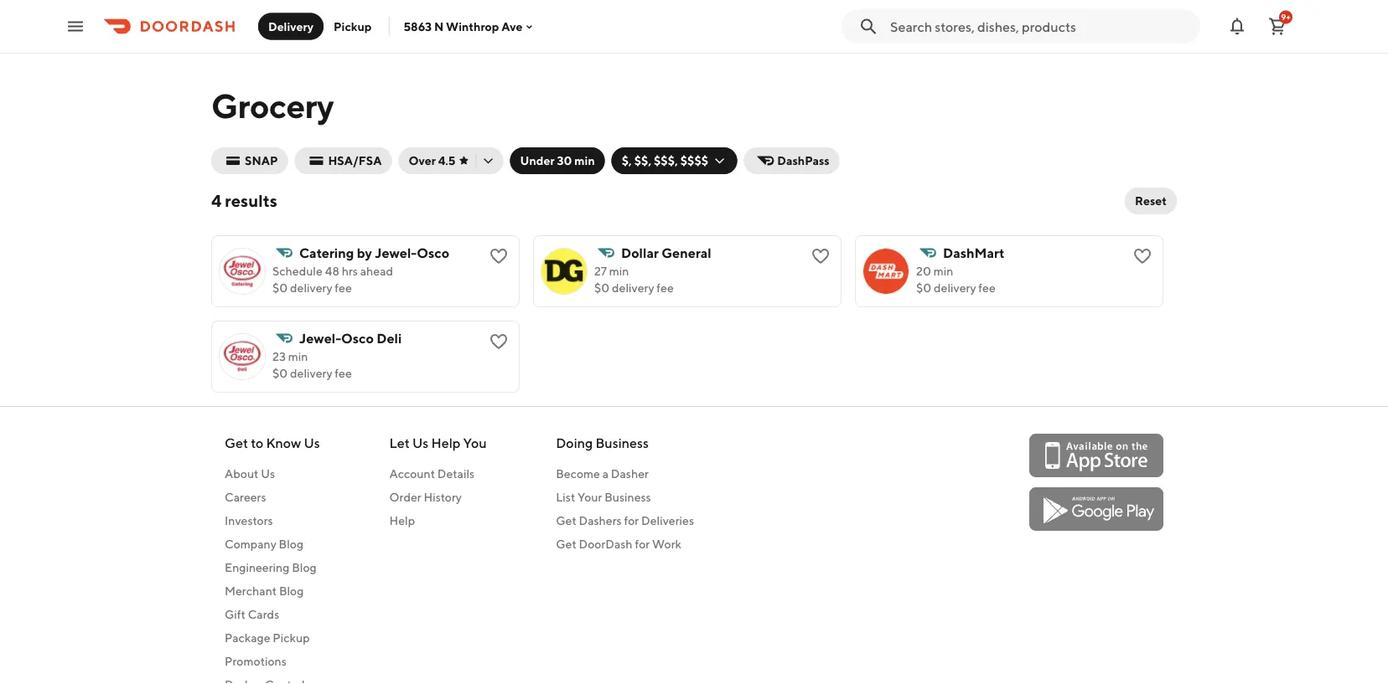 Task type: locate. For each thing, give the bounding box(es) containing it.
$, $$, $$$, $$$$ button
[[612, 148, 737, 174]]

list your business
[[556, 491, 651, 505]]

fee inside schedule 48 hrs ahead $0 delivery fee
[[335, 281, 352, 295]]

winthrop
[[446, 19, 499, 33]]

4
[[211, 191, 221, 211]]

1 horizontal spatial pickup
[[334, 19, 372, 33]]

fee
[[335, 281, 352, 295], [657, 281, 674, 295], [979, 281, 996, 295], [335, 367, 352, 381]]

blog down company blog link
[[292, 561, 317, 575]]

promotions link
[[225, 654, 320, 671]]

$0 down '20'
[[916, 281, 931, 295]]

0 horizontal spatial osco
[[341, 331, 374, 347]]

$0 inside the "23 min $0 delivery fee"
[[272, 367, 288, 381]]

order history
[[389, 491, 462, 505]]

over
[[409, 154, 436, 168]]

careers
[[225, 491, 266, 505]]

$0 inside 20 min $0 delivery fee
[[916, 281, 931, 295]]

delivery down dashmart
[[934, 281, 976, 295]]

account details
[[389, 467, 475, 481]]

company
[[225, 538, 276, 552]]

9+ button
[[1261, 10, 1294, 43]]

min right 27 at the top left of page
[[609, 264, 629, 278]]

min inside 27 min $0 delivery fee
[[609, 264, 629, 278]]

pickup down gift cards link
[[273, 632, 310, 645]]

help left you
[[431, 435, 461, 451]]

blog for merchant blog
[[279, 585, 304, 599]]

help
[[431, 435, 461, 451], [389, 514, 415, 528]]

us up careers link
[[261, 467, 275, 481]]

over 4.5
[[409, 154, 456, 168]]

$0 for jewel-osco deli
[[272, 367, 288, 381]]

catering by jewel-
[[299, 245, 417, 261]]

delivery
[[290, 281, 332, 295], [612, 281, 654, 295], [934, 281, 976, 295], [290, 367, 332, 381]]

get dashers for deliveries
[[556, 514, 694, 528]]

us right let
[[412, 435, 429, 451]]

$0 inside 27 min $0 delivery fee
[[594, 281, 610, 295]]

promotions
[[225, 655, 286, 669]]

general
[[662, 245, 711, 261]]

min inside the "23 min $0 delivery fee"
[[288, 350, 308, 364]]

account details link
[[389, 466, 487, 483]]

delivery down dollar
[[612, 281, 654, 295]]

1 vertical spatial osco
[[341, 331, 374, 347]]

min inside 20 min $0 delivery fee
[[934, 264, 953, 278]]

0 vertical spatial pickup
[[334, 19, 372, 33]]

fee down dashmart
[[979, 281, 996, 295]]

2 vertical spatial blog
[[279, 585, 304, 599]]

$0 down 27 at the top left of page
[[594, 281, 610, 295]]

open menu image
[[65, 16, 86, 36]]

get left doordash
[[556, 538, 576, 552]]

ave
[[502, 19, 523, 33]]

$0 down '23'
[[272, 367, 288, 381]]

min right '23'
[[288, 350, 308, 364]]

blog down investors link
[[279, 538, 304, 552]]

doing
[[556, 435, 593, 451]]

merchant blog
[[225, 585, 304, 599]]

$,
[[622, 154, 632, 168]]

0 vertical spatial get
[[225, 435, 248, 451]]

us
[[304, 435, 320, 451], [412, 435, 429, 451], [261, 467, 275, 481]]

0 vertical spatial for
[[624, 514, 639, 528]]

business down become a dasher link at the bottom left of page
[[605, 491, 651, 505]]

get inside "link"
[[556, 514, 576, 528]]

get doordash for work
[[556, 538, 682, 552]]

list your business link
[[556, 490, 694, 506]]

order history link
[[389, 490, 487, 506]]

2 vertical spatial get
[[556, 538, 576, 552]]

you
[[463, 435, 487, 451]]

9+
[[1281, 12, 1291, 22]]

catering by jewel-osco
[[299, 245, 449, 261]]

delivery down jewel- at the left
[[290, 367, 332, 381]]

get down list
[[556, 514, 576, 528]]

1 horizontal spatial osco
[[417, 245, 449, 261]]

$0
[[272, 281, 288, 295], [594, 281, 610, 295], [916, 281, 931, 295], [272, 367, 288, 381]]

company blog link
[[225, 536, 320, 553]]

1 vertical spatial for
[[635, 538, 650, 552]]

us right know
[[304, 435, 320, 451]]

$0 down schedule
[[272, 281, 288, 295]]

details
[[437, 467, 475, 481]]

fee down dollar general
[[657, 281, 674, 295]]

delivery inside 27 min $0 delivery fee
[[612, 281, 654, 295]]

0 vertical spatial blog
[[279, 538, 304, 552]]

for down list your business link
[[624, 514, 639, 528]]

become a dasher link
[[556, 466, 694, 483]]

doing business
[[556, 435, 649, 451]]

order
[[389, 491, 421, 505]]

package pickup link
[[225, 630, 320, 647]]

delivery down schedule
[[290, 281, 332, 295]]

$0 for dollar general
[[594, 281, 610, 295]]

0 vertical spatial help
[[431, 435, 461, 451]]

for
[[624, 514, 639, 528], [635, 538, 650, 552]]

work
[[652, 538, 682, 552]]

reset button
[[1125, 188, 1177, 215]]

deli
[[377, 331, 402, 347]]

delivery inside 20 min $0 delivery fee
[[934, 281, 976, 295]]

min inside "button"
[[574, 154, 595, 168]]

fee for dashmart
[[979, 281, 996, 295]]

0 horizontal spatial pickup
[[273, 632, 310, 645]]

fee inside 27 min $0 delivery fee
[[657, 281, 674, 295]]

1 horizontal spatial help
[[431, 435, 461, 451]]

engineering
[[225, 561, 289, 575]]

5863 n winthrop ave button
[[404, 19, 536, 33]]

23 min $0 delivery fee
[[272, 350, 352, 381]]

5863 n winthrop ave
[[404, 19, 523, 33]]

business
[[596, 435, 649, 451], [605, 491, 651, 505]]

min
[[574, 154, 595, 168], [609, 264, 629, 278], [934, 264, 953, 278], [288, 350, 308, 364]]

investors link
[[225, 513, 320, 530]]

1 vertical spatial business
[[605, 491, 651, 505]]

blog down engineering blog link
[[279, 585, 304, 599]]

delivery inside the "23 min $0 delivery fee"
[[290, 367, 332, 381]]

engineering blog link
[[225, 560, 320, 577]]

0 horizontal spatial us
[[261, 467, 275, 481]]

2 horizontal spatial us
[[412, 435, 429, 451]]

click to add this store to your saved list image
[[489, 246, 509, 267], [811, 246, 831, 267], [1132, 246, 1153, 267], [489, 332, 509, 352]]

cards
[[248, 608, 279, 622]]

1 vertical spatial blog
[[292, 561, 317, 575]]

help down order
[[389, 514, 415, 528]]

fee for dollar general
[[657, 281, 674, 295]]

dashmart
[[943, 245, 1005, 261]]

get for get doordash for work
[[556, 538, 576, 552]]

get left to
[[225, 435, 248, 451]]

0 vertical spatial osco
[[417, 245, 449, 261]]

business up become a dasher link at the bottom left of page
[[596, 435, 649, 451]]

min right '20'
[[934, 264, 953, 278]]

us for about us
[[261, 467, 275, 481]]

about us
[[225, 467, 275, 481]]

23
[[272, 350, 286, 364]]

1 vertical spatial get
[[556, 514, 576, 528]]

us for let us help you
[[412, 435, 429, 451]]

pickup right delivery
[[334, 19, 372, 33]]

delivery for jewel-osco deli
[[290, 367, 332, 381]]

your
[[578, 491, 602, 505]]

fee inside the "23 min $0 delivery fee"
[[335, 367, 352, 381]]

min right 30
[[574, 154, 595, 168]]

Store search: begin typing to search for stores available on DoorDash text field
[[890, 17, 1190, 36]]

fee inside 20 min $0 delivery fee
[[979, 281, 996, 295]]

become
[[556, 467, 600, 481]]

for left work
[[635, 538, 650, 552]]

1 vertical spatial help
[[389, 514, 415, 528]]

pickup
[[334, 19, 372, 33], [273, 632, 310, 645]]

0 horizontal spatial help
[[389, 514, 415, 528]]

for inside "link"
[[624, 514, 639, 528]]

for for dashers
[[624, 514, 639, 528]]

fee down hrs
[[335, 281, 352, 295]]

fee down jewel-osco deli
[[335, 367, 352, 381]]



Task type: vqa. For each thing, say whether or not it's contained in the screenshot.
DELIVERIES
yes



Task type: describe. For each thing, give the bounding box(es) containing it.
help link
[[389, 513, 487, 530]]

delivery inside schedule 48 hrs ahead $0 delivery fee
[[290, 281, 332, 295]]

click to add this store to your saved list image for jewel-osco deli
[[489, 332, 509, 352]]

snap button
[[211, 148, 288, 174]]

1 items, open order cart image
[[1267, 16, 1288, 36]]

under 30 min button
[[510, 148, 605, 174]]

dollar
[[621, 245, 659, 261]]

get to know us
[[225, 435, 320, 451]]

careers link
[[225, 490, 320, 506]]

20 min $0 delivery fee
[[916, 264, 996, 295]]

hrs
[[342, 264, 358, 278]]

delivery button
[[258, 13, 324, 40]]

click to add this store to your saved list image for catering by jewel-osco
[[489, 246, 509, 267]]

pickup inside button
[[334, 19, 372, 33]]

fee for jewel-osco deli
[[335, 367, 352, 381]]

1 horizontal spatial us
[[304, 435, 320, 451]]

min for jewel-osco deli
[[288, 350, 308, 364]]

click to add this store to your saved list image for dashmart
[[1132, 246, 1153, 267]]

hsa/fsa
[[328, 154, 382, 168]]

get for get to know us
[[225, 435, 248, 451]]

4 results
[[211, 191, 277, 211]]

27
[[594, 264, 607, 278]]

grocery
[[211, 86, 334, 125]]

get for get dashers for deliveries
[[556, 514, 576, 528]]

company blog
[[225, 538, 304, 552]]

$$$$
[[680, 154, 709, 168]]

osco for jewel-
[[341, 331, 374, 347]]

package
[[225, 632, 270, 645]]

click to add this store to your saved list image for dollar general
[[811, 246, 831, 267]]

dashers
[[579, 514, 622, 528]]

delivery for dollar general
[[612, 281, 654, 295]]

about us link
[[225, 466, 320, 483]]

gift cards link
[[225, 607, 320, 624]]

gift cards
[[225, 608, 279, 622]]

gift
[[225, 608, 246, 622]]

account
[[389, 467, 435, 481]]

list
[[556, 491, 575, 505]]

osco for catering by jewel-
[[417, 245, 449, 261]]

dollar general
[[621, 245, 711, 261]]

$0 inside schedule 48 hrs ahead $0 delivery fee
[[272, 281, 288, 295]]

hsa/fsa button
[[295, 148, 392, 174]]

min for dashmart
[[934, 264, 953, 278]]

20
[[916, 264, 931, 278]]

schedule 48 hrs ahead $0 delivery fee
[[272, 264, 393, 295]]

dashpass
[[777, 154, 830, 168]]

0 vertical spatial business
[[596, 435, 649, 451]]

under 30 min
[[520, 154, 595, 168]]

jewel-
[[299, 331, 341, 347]]

pickup button
[[324, 13, 382, 40]]

merchant blog link
[[225, 583, 320, 600]]

let
[[389, 435, 410, 451]]

reset
[[1135, 194, 1167, 208]]

history
[[424, 491, 462, 505]]

min for dollar general
[[609, 264, 629, 278]]

over 4.5 button
[[399, 148, 503, 174]]

jewel-osco deli
[[299, 331, 402, 347]]

for for doordash
[[635, 538, 650, 552]]

engineering blog
[[225, 561, 317, 575]]

notification bell image
[[1227, 16, 1247, 36]]

delivery for dashmart
[[934, 281, 976, 295]]

$$$,
[[654, 154, 678, 168]]

27 min $0 delivery fee
[[594, 264, 674, 295]]

get doordash for work link
[[556, 536, 694, 553]]

schedule
[[272, 264, 323, 278]]

n
[[434, 19, 444, 33]]

dasher
[[611, 467, 649, 481]]

blog for company blog
[[279, 538, 304, 552]]

about
[[225, 467, 259, 481]]

dashpass button
[[744, 148, 840, 174]]

know
[[266, 435, 301, 451]]

let us help you
[[389, 435, 487, 451]]

merchant
[[225, 585, 277, 599]]

$$,
[[634, 154, 651, 168]]

investors
[[225, 514, 273, 528]]

30
[[557, 154, 572, 168]]

ahead
[[360, 264, 393, 278]]

48
[[325, 264, 339, 278]]

doordash
[[579, 538, 633, 552]]

to
[[251, 435, 263, 451]]

business inside list your business link
[[605, 491, 651, 505]]

under
[[520, 154, 555, 168]]

a
[[602, 467, 609, 481]]

get dashers for deliveries link
[[556, 513, 694, 530]]

5863
[[404, 19, 432, 33]]

4.5
[[438, 154, 456, 168]]

1 vertical spatial pickup
[[273, 632, 310, 645]]

deliveries
[[641, 514, 694, 528]]

blog for engineering blog
[[292, 561, 317, 575]]

snap
[[245, 154, 278, 168]]

delivery
[[268, 19, 314, 33]]

$0 for dashmart
[[916, 281, 931, 295]]

results
[[225, 191, 277, 211]]



